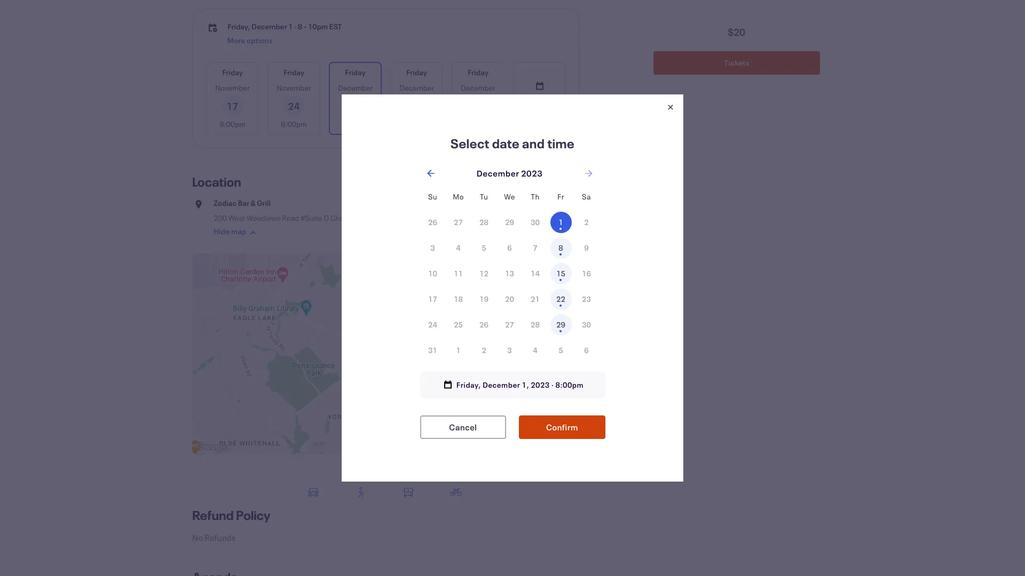 Task type: locate. For each thing, give the bounding box(es) containing it.
0 horizontal spatial 24
[[288, 100, 300, 113]]

14 button
[[525, 263, 546, 285]]

grid inside the select date and time alert dialog
[[420, 184, 600, 364]]

0 horizontal spatial 27
[[454, 217, 463, 228]]

more options button
[[514, 63, 565, 134]]

0 horizontal spatial 17
[[227, 100, 239, 113]]

29 button down wednesday element
[[499, 212, 520, 233]]

1 horizontal spatial 26
[[480, 320, 489, 330]]

0 vertical spatial 5 button
[[473, 238, 495, 259]]

0 vertical spatial 5
[[482, 243, 486, 253]]

0 horizontal spatial 1 button
[[448, 340, 469, 362]]

27 down 20 button
[[505, 320, 514, 330]]

18
[[454, 294, 463, 304]]

1 vertical spatial 6
[[584, 346, 589, 356]]

28 down 21 button
[[531, 320, 540, 330]]

5 up 12
[[482, 243, 486, 253]]

27 button down monday element
[[448, 212, 469, 233]]

november for 17
[[215, 83, 250, 93]]

3
[[431, 243, 435, 253], [508, 346, 512, 356]]

2 button up friday, december 1, 2023 · 8:00pm
[[473, 340, 495, 362]]

1 horizontal spatial 6 button
[[576, 340, 597, 362]]

8
[[298, 21, 302, 32], [559, 243, 563, 253]]

3 button up "10"
[[422, 238, 444, 259]]

1 horizontal spatial ·
[[552, 380, 554, 390]]

· inside the select date and time alert dialog
[[552, 380, 554, 390]]

1 horizontal spatial 4
[[533, 346, 538, 356]]

row group
[[420, 210, 600, 364]]

confirm button
[[519, 416, 605, 440]]

28 button down 21 button
[[525, 315, 546, 336]]

5 for the bottom the 5 button
[[559, 346, 563, 356]]

0 horizontal spatial 4
[[456, 243, 461, 253]]

1 down friday element
[[559, 217, 563, 228]]

1 vertical spatial 1 button
[[448, 340, 469, 362]]

1 horizontal spatial november
[[277, 83, 311, 93]]

0 vertical spatial 30
[[531, 217, 540, 228]]

1 vertical spatial 5
[[559, 346, 563, 356]]

0 vertical spatial 3
[[431, 243, 435, 253]]

13
[[505, 269, 514, 279]]

1 button
[[550, 212, 572, 233], [448, 340, 469, 362]]

3 button
[[422, 238, 444, 259], [499, 340, 520, 362]]

5 button up 12
[[473, 238, 495, 259]]

zodiac bar & grill 200 west woodlawn road #suite g charlotte, nc 28217
[[214, 198, 400, 223]]

go to previous month image
[[425, 168, 436, 179]]

27 button down 20 button
[[499, 315, 520, 336]]

11 button
[[448, 263, 469, 285]]

1 horizontal spatial 28 button
[[525, 315, 546, 336]]

-
[[304, 21, 307, 32]]

1 horizontal spatial 28
[[531, 320, 540, 330]]

4 button
[[448, 238, 469, 259], [525, 340, 546, 362]]

1 friday from the left
[[222, 67, 243, 77]]

26 button down sunday element at the left of the page
[[422, 212, 444, 233]]

0 horizontal spatial 29
[[505, 217, 514, 228]]

3 up "10"
[[431, 243, 435, 253]]

0 vertical spatial 27
[[454, 217, 463, 228]]

1
[[289, 21, 293, 32], [559, 217, 563, 228], [456, 346, 461, 356]]

8 left -
[[298, 21, 302, 32]]

1 horizontal spatial 5
[[559, 346, 563, 356]]

1 november from the left
[[215, 83, 250, 93]]

we
[[504, 192, 515, 202]]

0 horizontal spatial 30 button
[[525, 212, 546, 233]]

30 down 23 button
[[582, 320, 591, 330]]

su
[[428, 192, 437, 202]]

1 down 25 button at the left
[[456, 346, 461, 356]]

4
[[456, 243, 461, 253], [533, 346, 538, 356]]

g
[[324, 213, 329, 223]]

$20
[[728, 26, 746, 38]]

december inside the select date and time alert dialog
[[483, 380, 520, 390]]

0 vertical spatial 4
[[456, 243, 461, 253]]

1 vertical spatial 26
[[480, 320, 489, 330]]

29
[[505, 217, 514, 228], [557, 320, 566, 330]]

3 up friday, december 1, 2023 · 8:00pm
[[508, 346, 512, 356]]

location
[[192, 174, 241, 191]]

auto_svg image
[[307, 487, 320, 499]]

·
[[294, 21, 297, 32], [552, 380, 554, 390]]

2 button up "9"
[[576, 212, 597, 233]]

0 vertical spatial 4 button
[[448, 238, 469, 259]]

wednesday element
[[497, 184, 523, 210]]

0 vertical spatial 24
[[288, 100, 300, 113]]

26 down "19" button
[[480, 320, 489, 330]]

27 down monday element
[[454, 217, 463, 228]]

friday, december 1, 2023 · 8:00pm
[[457, 380, 584, 390]]

1 vertical spatial 30 button
[[576, 315, 597, 336]]

1 vertical spatial 4
[[533, 346, 538, 356]]

30 down the "thursday" element
[[531, 217, 540, 228]]

12 button
[[473, 263, 495, 285]]

29 down 22 button
[[557, 320, 566, 330]]

0 horizontal spatial 6
[[508, 243, 512, 253]]

1 horizontal spatial 27 button
[[499, 315, 520, 336]]

29 down wednesday element
[[505, 217, 514, 228]]

0 horizontal spatial 5
[[482, 243, 486, 253]]

· right 2023
[[552, 380, 554, 390]]

5 button
[[473, 238, 495, 259], [550, 340, 572, 362]]

1 vertical spatial 29 button
[[550, 315, 572, 336]]

go to next month image
[[584, 168, 594, 179]]

bar
[[238, 198, 249, 208]]

28 down tuesday element
[[480, 217, 489, 228]]

zodiac
[[214, 198, 237, 208]]

2 horizontal spatial 1
[[559, 217, 563, 228]]

26 button down "19" button
[[473, 315, 495, 336]]

31
[[428, 346, 437, 356]]

0 horizontal spatial november
[[215, 83, 250, 93]]

0 vertical spatial 26
[[428, 217, 437, 228]]

1 left -
[[289, 21, 293, 32]]

0 horizontal spatial 6 button
[[499, 238, 520, 259]]

1 vertical spatial friday,
[[457, 380, 481, 390]]

4 up 2023
[[533, 346, 538, 356]]

0 vertical spatial 28 button
[[473, 212, 495, 233]]

friday, inside the select date and time alert dialog
[[457, 380, 481, 390]]

est
[[329, 21, 342, 32]]

4 up 11
[[456, 243, 461, 253]]

0 horizontal spatial friday,
[[228, 21, 250, 32]]

0 vertical spatial 8
[[298, 21, 302, 32]]

0 horizontal spatial 5 button
[[473, 238, 495, 259]]

21
[[531, 294, 540, 304]]

2 down saturday element
[[584, 217, 589, 228]]

5
[[482, 243, 486, 253], [559, 346, 563, 356]]

27
[[454, 217, 463, 228], [505, 320, 514, 330]]

friday, december 1 · 8 - 10pm est
[[228, 21, 342, 32]]

22
[[557, 294, 566, 304]]

6 down 23 button
[[584, 346, 589, 356]]

24 button
[[422, 315, 444, 336]]

0 horizontal spatial 4 button
[[448, 238, 469, 259]]

1 horizontal spatial 26 button
[[473, 315, 495, 336]]

mo
[[453, 192, 464, 202]]

24
[[288, 100, 300, 113], [428, 320, 437, 330]]

6 for the left 6 button
[[508, 243, 512, 253]]

1 vertical spatial 28 button
[[525, 315, 546, 336]]

1 vertical spatial 3 button
[[499, 340, 520, 362]]

0 vertical spatial 2 button
[[576, 212, 597, 233]]

0 horizontal spatial 27 button
[[448, 212, 469, 233]]

4 button up 2023
[[525, 340, 546, 362]]

1 horizontal spatial 30 button
[[576, 315, 597, 336]]

3 button up friday, december 1, 2023 · 8:00pm
[[499, 340, 520, 362]]

0 vertical spatial 6
[[508, 243, 512, 253]]

6 up '13'
[[508, 243, 512, 253]]

1 vertical spatial 3
[[508, 346, 512, 356]]

select date and time
[[451, 135, 575, 152]]

17
[[227, 100, 239, 113], [428, 294, 437, 304]]

grid containing su
[[420, 184, 600, 364]]

2 button
[[576, 212, 597, 233], [473, 340, 495, 362]]

1 horizontal spatial 24
[[428, 320, 437, 330]]

1 horizontal spatial 29
[[557, 320, 566, 330]]

1 horizontal spatial 6
[[584, 346, 589, 356]]

1 vertical spatial 17
[[428, 294, 437, 304]]

24 inside 24 button
[[428, 320, 437, 330]]

29 button
[[499, 212, 520, 233], [550, 315, 572, 336]]

0 horizontal spatial 28 button
[[473, 212, 495, 233]]

1 vertical spatial 27 button
[[499, 315, 520, 336]]

30 for bottommost "30" button
[[582, 320, 591, 330]]

30 button down 23 button
[[576, 315, 597, 336]]

6 button up '13'
[[499, 238, 520, 259]]

0 horizontal spatial 3
[[431, 243, 435, 253]]

1 horizontal spatial 4 button
[[525, 340, 546, 362]]

0 vertical spatial 6 button
[[499, 238, 520, 259]]

16
[[582, 269, 591, 279]]

8:00pm
[[219, 119, 246, 129], [281, 119, 307, 129], [342, 119, 369, 129], [556, 380, 584, 390]]

· left -
[[294, 21, 297, 32]]

17 button
[[422, 289, 444, 310]]

1 button right 31 button
[[448, 340, 469, 362]]

1 horizontal spatial 8
[[559, 243, 563, 253]]

0 horizontal spatial 30
[[531, 217, 540, 228]]

1 horizontal spatial 27
[[505, 320, 514, 330]]

5 down 22 button
[[559, 346, 563, 356]]

region
[[188, 242, 598, 516]]

18 button
[[448, 289, 469, 310]]

5 for the 5 button to the top
[[482, 243, 486, 253]]

row group containing 26
[[420, 210, 600, 364]]

grid
[[420, 184, 600, 364]]

0 horizontal spatial 1
[[289, 21, 293, 32]]

0 vertical spatial ·
[[294, 21, 297, 32]]

0 horizontal spatial 26 button
[[422, 212, 444, 233]]

12
[[480, 269, 489, 279]]

28
[[480, 217, 489, 228], [531, 320, 540, 330]]

1 vertical spatial ·
[[552, 380, 554, 390]]

26 down sunday element at the left of the page
[[428, 217, 437, 228]]

0 horizontal spatial 2
[[482, 346, 486, 356]]

6 button
[[499, 238, 520, 259], [576, 340, 597, 362]]

19 button
[[473, 289, 495, 310]]

1 vertical spatial 8
[[559, 243, 563, 253]]

0 vertical spatial 29 button
[[499, 212, 520, 233]]

29 button down 22 button
[[550, 315, 572, 336]]

1 horizontal spatial 3
[[508, 346, 512, 356]]

friday,
[[228, 21, 250, 32], [457, 380, 481, 390]]

1 horizontal spatial 3 button
[[499, 340, 520, 362]]

15 button
[[550, 263, 572, 285]]

2 vertical spatial 1
[[456, 346, 461, 356]]

5 button down 22 button
[[550, 340, 572, 362]]

2 for the right 2 "button"
[[584, 217, 589, 228]]

friday
[[222, 67, 243, 77], [284, 67, 304, 77], [345, 67, 366, 77], [406, 67, 427, 77], [468, 67, 489, 77]]

fr
[[558, 192, 565, 202]]

1 horizontal spatial 17
[[428, 294, 437, 304]]

2 november from the left
[[277, 83, 311, 93]]

refund
[[192, 507, 234, 525]]

1 horizontal spatial friday,
[[457, 380, 481, 390]]

1 vertical spatial 2
[[482, 346, 486, 356]]

0 horizontal spatial 29 button
[[499, 212, 520, 233]]

28 button down tuesday element
[[473, 212, 495, 233]]

0 vertical spatial 3 button
[[422, 238, 444, 259]]

cancel button
[[420, 416, 506, 440]]

0 vertical spatial 1 button
[[550, 212, 572, 233]]

8 right 7
[[559, 243, 563, 253]]

1 horizontal spatial 2 button
[[576, 212, 597, 233]]

1 button down friday element
[[550, 212, 572, 233]]

1 vertical spatial 1
[[559, 217, 563, 228]]

6 button down 23 button
[[576, 340, 597, 362]]

7 button
[[525, 238, 546, 259]]

0 vertical spatial 2
[[584, 217, 589, 228]]

1 horizontal spatial 30
[[582, 320, 591, 330]]

0 horizontal spatial 3 button
[[422, 238, 444, 259]]

30 button up 7
[[525, 212, 546, 233]]

2 up friday, december 1, 2023 · 8:00pm
[[482, 346, 486, 356]]

30
[[531, 217, 540, 228], [582, 320, 591, 330]]

9 button
[[576, 238, 597, 259]]

date
[[492, 135, 520, 152]]

1 vertical spatial 29
[[557, 320, 566, 330]]

4 button up 11
[[448, 238, 469, 259]]

2
[[584, 217, 589, 228], [482, 346, 486, 356]]

30 for topmost "30" button
[[531, 217, 540, 228]]

1 horizontal spatial 5 button
[[550, 340, 572, 362]]

1 vertical spatial 27
[[505, 320, 514, 330]]

sunday element
[[420, 184, 446, 210]]

december
[[252, 21, 287, 32], [338, 83, 373, 93], [400, 83, 434, 93], [461, 83, 496, 93], [483, 380, 520, 390]]

more options
[[527, 95, 552, 117]]

1 vertical spatial 30
[[582, 320, 591, 330]]



Task type: vqa. For each thing, say whether or not it's contained in the screenshot.
leftmost 3 button
yes



Task type: describe. For each thing, give the bounding box(es) containing it.
bus_svg image
[[402, 487, 415, 499]]

23 button
[[576, 289, 597, 310]]

friday element
[[548, 184, 574, 210]]

9
[[584, 243, 589, 253]]

7
[[533, 243, 538, 253]]

17 inside button
[[428, 294, 437, 304]]

and
[[522, 135, 545, 152]]

no
[[192, 533, 203, 544]]

more
[[530, 95, 548, 105]]

10 button
[[422, 263, 444, 285]]

1,
[[522, 380, 529, 390]]

21 button
[[525, 289, 546, 310]]

bike_svg image
[[449, 487, 462, 499]]

1 vertical spatial 28
[[531, 320, 540, 330]]

select date and time alert dialog
[[0, 0, 1026, 577]]

sa
[[582, 192, 591, 202]]

1 vertical spatial 5 button
[[550, 340, 572, 362]]

select
[[451, 135, 490, 152]]

1 vertical spatial 4 button
[[525, 340, 546, 362]]

refund policy
[[192, 507, 271, 525]]

road
[[282, 213, 299, 223]]

charlotte,
[[331, 213, 364, 223]]

cancel
[[449, 422, 477, 433]]

2023
[[531, 380, 550, 390]]

20
[[505, 294, 514, 304]]

11
[[454, 269, 463, 279]]

west
[[228, 213, 245, 223]]

27 for the topmost the 27 button
[[454, 217, 463, 228]]

8 inside button
[[559, 243, 563, 253]]

november for 24
[[277, 83, 311, 93]]

1 vertical spatial 2 button
[[473, 340, 495, 362]]

0 vertical spatial 27 button
[[448, 212, 469, 233]]

25
[[454, 320, 463, 330]]

saturday element
[[574, 184, 600, 210]]

row group inside the select date and time alert dialog
[[420, 210, 600, 364]]

4 for leftmost 4 button
[[456, 243, 461, 253]]

refunds
[[205, 533, 236, 544]]

28217
[[377, 213, 400, 223]]

16 button
[[576, 263, 597, 285]]

27 for the 27 button to the bottom
[[505, 320, 514, 330]]

5 friday from the left
[[468, 67, 489, 77]]

tu
[[480, 192, 488, 202]]

1 vertical spatial 26 button
[[473, 315, 495, 336]]

confirm
[[546, 422, 578, 433]]

200
[[214, 213, 227, 223]]

woodlawn
[[246, 213, 281, 223]]

policy
[[236, 507, 271, 525]]

20 button
[[499, 289, 520, 310]]

0 vertical spatial 1
[[289, 21, 293, 32]]

0 horizontal spatial 26
[[428, 217, 437, 228]]

1 horizontal spatial 29 button
[[550, 315, 572, 336]]

th
[[531, 192, 540, 202]]

friday, for friday, december 1, 2023 · 8:00pm
[[457, 380, 481, 390]]

thursday element
[[523, 184, 548, 210]]

friday, for friday, december 1 · 8 - 10pm est
[[228, 21, 250, 32]]

22 button
[[550, 289, 572, 310]]

25 button
[[448, 315, 469, 336]]

19
[[480, 294, 489, 304]]

8 button
[[550, 238, 572, 259]]

#suite
[[301, 213, 323, 223]]

2 for bottommost 2 "button"
[[482, 346, 486, 356]]

options
[[527, 107, 552, 117]]

nc
[[365, 213, 376, 223]]

10
[[428, 269, 437, 279]]

google image
[[195, 441, 230, 455]]

4 friday from the left
[[406, 67, 427, 77]]

0 vertical spatial 30 button
[[525, 212, 546, 233]]

14
[[531, 269, 540, 279]]

6 for the bottom 6 button
[[584, 346, 589, 356]]

1 horizontal spatial 1 button
[[550, 212, 572, 233]]

0 vertical spatial 26 button
[[422, 212, 444, 233]]

0 horizontal spatial 28
[[480, 217, 489, 228]]

monday element
[[446, 184, 471, 210]]

map region
[[188, 242, 598, 516]]

15
[[557, 269, 566, 279]]

8:00pm inside the select date and time alert dialog
[[556, 380, 584, 390]]

0 horizontal spatial ·
[[294, 21, 297, 32]]

23
[[582, 294, 591, 304]]

tuesday element
[[471, 184, 497, 210]]

10pm
[[308, 21, 328, 32]]

1 vertical spatial 6 button
[[576, 340, 597, 362]]

2 friday from the left
[[284, 67, 304, 77]]

grill
[[257, 198, 271, 208]]

&
[[251, 198, 256, 208]]

time
[[548, 135, 575, 152]]

13 button
[[499, 263, 520, 285]]

4 for the bottom 4 button
[[533, 346, 538, 356]]

0 horizontal spatial 8
[[298, 21, 302, 32]]

1 horizontal spatial 1
[[456, 346, 461, 356]]

no refunds
[[192, 533, 236, 544]]

31 button
[[422, 340, 444, 362]]

3 friday from the left
[[345, 67, 366, 77]]



